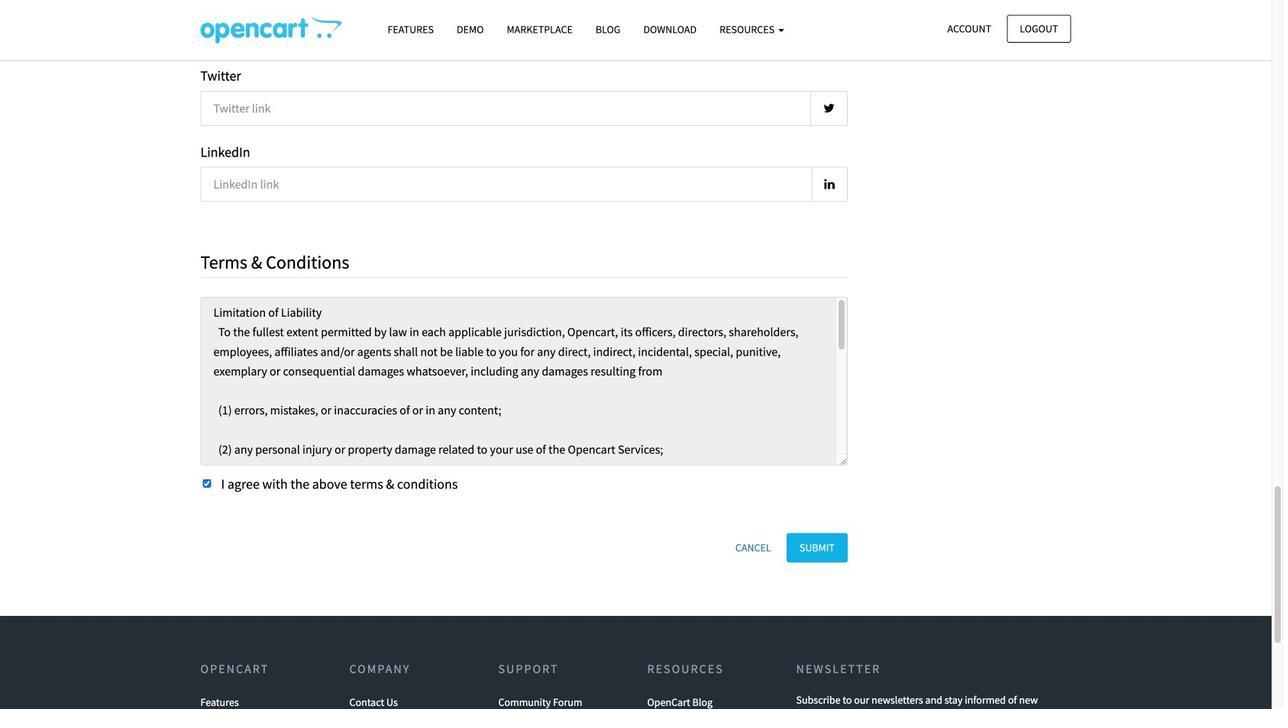 Task type: describe. For each thing, give the bounding box(es) containing it.
twitter image
[[824, 102, 835, 114]]

Twitter link text field
[[201, 91, 811, 126]]



Task type: vqa. For each thing, say whether or not it's contained in the screenshot.
Partner Account image
yes



Task type: locate. For each thing, give the bounding box(es) containing it.
LinkedIn link text field
[[201, 167, 812, 202]]

partner account image
[[201, 16, 342, 44]]

None checkbox
[[202, 479, 212, 489]]

None text field
[[201, 297, 848, 466]]

linkedin image
[[824, 179, 835, 191]]



